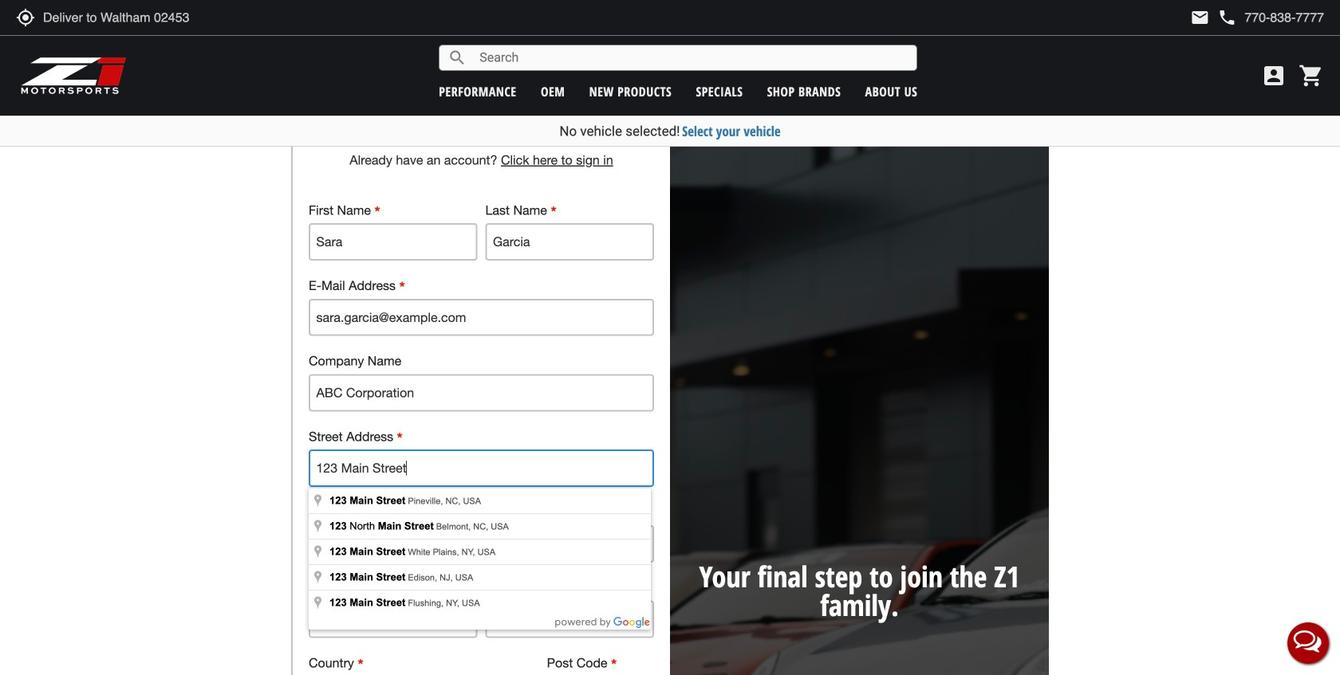 Task type: describe. For each thing, give the bounding box(es) containing it.
Apartment, Suite or Bldg. text field
[[309, 526, 654, 563]]

4 marker image from the top
[[312, 570, 324, 586]]

Last Name text field
[[485, 223, 654, 261]]

3 marker image from the top
[[312, 545, 324, 561]]

City text field
[[309, 601, 477, 639]]

State/​Province text field
[[485, 601, 654, 639]]

E-Mail Address text field
[[309, 299, 654, 336]]

2 marker image from the top
[[312, 519, 324, 535]]



Task type: locate. For each thing, give the bounding box(es) containing it.
marker image
[[312, 494, 324, 510], [312, 519, 324, 535], [312, 545, 324, 561], [312, 570, 324, 586], [312, 596, 324, 612]]

5 marker image from the top
[[312, 596, 324, 612]]

Company Name text field
[[309, 375, 654, 412]]

First Name text field
[[309, 223, 477, 261]]

Search search field
[[467, 46, 917, 70]]

Street Address text field
[[309, 450, 654, 487]]

1 marker image from the top
[[312, 494, 324, 510]]

z1 motorsports logo image
[[20, 56, 127, 96]]



Task type: vqa. For each thing, say whether or not it's contained in the screenshot.
'E-Mail Address' text field
yes



